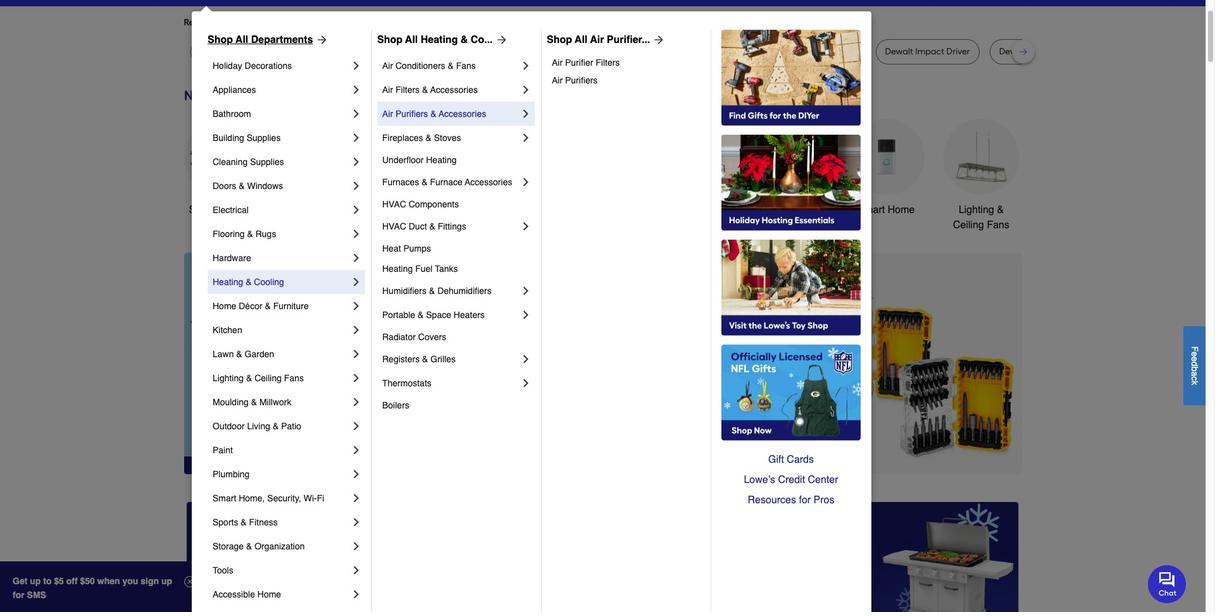Task type: vqa. For each thing, say whether or not it's contained in the screenshot.
natural on the left top of the page
no



Task type: describe. For each thing, give the bounding box(es) containing it.
chevron right image for lighting & ceiling fans
[[350, 372, 363, 385]]

storage & organization link
[[213, 535, 350, 559]]

1 vertical spatial bathroom
[[769, 204, 813, 216]]

electrical
[[213, 205, 249, 215]]

paint
[[213, 446, 233, 456]]

recommended searches for you heading
[[184, 16, 1022, 29]]

fireplaces & stoves
[[382, 133, 461, 143]]

air purifier filters link
[[552, 54, 702, 72]]

components
[[409, 199, 459, 209]]

hardware
[[213, 253, 251, 263]]

flooring & rugs
[[213, 229, 276, 239]]

purifier
[[565, 58, 593, 68]]

doors & windows link
[[213, 174, 350, 198]]

radiator covers link
[[382, 327, 532, 347]]

dewalt drill bit
[[333, 46, 390, 57]]

chevron right image for accessible home
[[350, 589, 363, 601]]

home,
[[239, 494, 265, 504]]

organization
[[254, 542, 305, 552]]

resources for pros
[[748, 495, 834, 506]]

drill for dewalt drill bit
[[363, 46, 378, 57]]

storage & organization
[[213, 542, 305, 552]]

chat invite button image
[[1148, 565, 1187, 603]]

off
[[66, 576, 78, 587]]

shop for shop all air purifier...
[[547, 34, 572, 46]]

sign
[[141, 576, 159, 587]]

chevron right image for electrical
[[350, 204, 363, 216]]

outdoor for outdoor tools & equipment
[[660, 204, 697, 216]]

air purifiers & accessories
[[382, 109, 486, 119]]

& inside lawn & garden link
[[236, 349, 242, 359]]

drill for dewalt drill
[[757, 46, 772, 57]]

chevron right image for cleaning supplies
[[350, 156, 363, 168]]

& inside hvac duct & fittings link
[[429, 221, 435, 232]]

moulding & millwork
[[213, 397, 291, 408]]

accessories for air filters & accessories
[[430, 85, 478, 95]]

3 driver from the left
[[946, 46, 970, 57]]

scroll to item #2 image
[[681, 452, 711, 457]]

& inside 'fireplaces & stoves' link
[[426, 133, 431, 143]]

all for departments
[[235, 34, 248, 46]]

wi-
[[304, 494, 317, 504]]

tools inside outdoor tools & equipment
[[699, 204, 723, 216]]

heating fuel tanks link
[[382, 259, 532, 279]]

chevron right image for thermostats
[[520, 377, 532, 390]]

1 vertical spatial lighting & ceiling fans link
[[213, 366, 350, 390]]

chevron right image for fireplaces & stoves
[[520, 132, 532, 144]]

furnace
[[430, 177, 462, 187]]

1 vertical spatial tools link
[[213, 559, 350, 583]]

storage
[[213, 542, 244, 552]]

& inside outdoor tools & equipment
[[726, 204, 733, 216]]

cooling
[[254, 277, 284, 287]]

& inside sports & fitness link
[[241, 518, 247, 528]]

chevron right image for lawn & garden
[[350, 348, 363, 361]]

covers
[[418, 332, 446, 342]]

bit for dewalt drill bit set
[[1047, 46, 1057, 57]]

chevron right image for hardware
[[350, 252, 363, 265]]

for up departments
[[286, 17, 297, 28]]

chevron right image for kitchen
[[350, 324, 363, 337]]

1 horizontal spatial filters
[[596, 58, 620, 68]]

& inside air filters & accessories link
[[422, 85, 428, 95]]

lawn & garden link
[[213, 342, 350, 366]]

departments
[[251, 34, 313, 46]]

radiator covers
[[382, 332, 446, 342]]

doors
[[213, 181, 236, 191]]

home for accessible home
[[257, 590, 281, 600]]

chevron right image for hvac duct & fittings
[[520, 220, 532, 233]]

arrow right image for shop all departments
[[313, 34, 328, 46]]

air purifier filters
[[552, 58, 620, 68]]

fans for air conditioners & fans chevron right image
[[456, 61, 476, 71]]

1 horizontal spatial lighting & ceiling fans
[[953, 204, 1009, 231]]

shop all departments
[[208, 34, 313, 46]]

outdoor living & patio
[[213, 421, 301, 432]]

bit for dewalt drill bit
[[380, 46, 390, 57]]

shop all air purifier... link
[[547, 32, 665, 47]]

for left pros
[[799, 495, 811, 506]]

smart for smart home, security, wi-fi
[[213, 494, 236, 504]]

thermostats link
[[382, 371, 520, 396]]

fi
[[317, 494, 324, 504]]

chevron right image for flooring & rugs
[[350, 228, 363, 240]]

0 horizontal spatial filters
[[396, 85, 420, 95]]

electrical link
[[213, 198, 350, 222]]

0 vertical spatial tools link
[[374, 119, 450, 218]]

f
[[1190, 346, 1200, 352]]

home décor & furniture
[[213, 301, 309, 311]]

accessories for air purifiers & accessories
[[439, 109, 486, 119]]

purifiers for air purifiers & accessories
[[396, 109, 428, 119]]

2 set from the left
[[1059, 46, 1072, 57]]

gift
[[768, 454, 784, 466]]

& inside the air conditioners & fans link
[[448, 61, 454, 71]]

chevron right image for smart home, security, wi-fi
[[350, 492, 363, 505]]

chevron right image for portable & space heaters
[[520, 309, 532, 321]]

home décor & furniture link
[[213, 294, 350, 318]]

1 horizontal spatial ceiling
[[953, 220, 984, 231]]

chevron right image for air filters & accessories
[[520, 84, 532, 96]]

smart home, security, wi-fi
[[213, 494, 324, 504]]

dewalt for dewalt drill bit set
[[999, 46, 1027, 57]]

& inside flooring & rugs link
[[247, 229, 253, 239]]

plumbing
[[213, 470, 250, 480]]

dewalt impact driver
[[885, 46, 970, 57]]

pros
[[814, 495, 834, 506]]

credit
[[778, 475, 805, 486]]

scroll to item #3 element
[[711, 450, 744, 458]]

more suggestions for you link
[[324, 16, 436, 29]]

kitchen
[[213, 325, 242, 335]]

holiday hosting essentials. image
[[721, 135, 861, 231]]

for right 'suggestions' on the top left of the page
[[398, 17, 410, 28]]

portable
[[382, 310, 415, 320]]

arrow right image
[[998, 364, 1011, 376]]

outdoor for outdoor living & patio
[[213, 421, 245, 432]]

dewalt drill bit set
[[999, 46, 1072, 57]]

deals
[[229, 204, 255, 216]]

air conditioners & fans
[[382, 61, 476, 71]]

recommended
[[184, 17, 245, 28]]

sms
[[27, 590, 46, 601]]

heating down heat
[[382, 264, 413, 274]]

1 set from the left
[[630, 46, 643, 57]]

fireplaces & stoves link
[[382, 126, 520, 150]]

$50
[[80, 576, 95, 587]]

furnaces & furnace accessories link
[[382, 170, 520, 194]]

& inside doors & windows link
[[239, 181, 245, 191]]

hvac duct & fittings link
[[382, 215, 520, 239]]

lawn & garden
[[213, 349, 274, 359]]

underfloor heating link
[[382, 150, 532, 170]]

& inside the outdoor living & patio link
[[273, 421, 279, 432]]

boilers link
[[382, 396, 532, 416]]

purifiers for air purifiers
[[565, 75, 598, 85]]

stoves
[[434, 133, 461, 143]]

& inside the heating & cooling link
[[246, 277, 252, 287]]

dewalt for dewalt drill
[[727, 46, 755, 57]]

decorations for christmas
[[480, 220, 534, 231]]

chevron right image for heating & cooling
[[350, 276, 363, 289]]

hvac components
[[382, 199, 459, 209]]

air for air purifiers & accessories
[[382, 109, 393, 119]]

air filters & accessories
[[382, 85, 478, 95]]

decorations for holiday
[[245, 61, 292, 71]]

find gifts for the diyer. image
[[721, 30, 861, 126]]

& inside 'portable & space heaters' link
[[418, 310, 424, 320]]

security,
[[267, 494, 301, 504]]

chevron right image for building supplies
[[350, 132, 363, 144]]

furniture
[[273, 301, 309, 311]]

& inside storage & organization link
[[246, 542, 252, 552]]

humidifiers & dehumidifiers link
[[382, 279, 520, 303]]

underfloor heating
[[382, 155, 457, 165]]

1 e from the top
[[1190, 352, 1200, 357]]

1 vertical spatial ceiling
[[254, 373, 282, 383]]

heating & cooling link
[[213, 270, 350, 294]]

accessible home
[[213, 590, 281, 600]]

suggestions
[[347, 17, 396, 28]]

heating up air conditioners & fans at left top
[[421, 34, 458, 46]]

0 vertical spatial bathroom
[[213, 109, 251, 119]]

2 e from the top
[[1190, 357, 1200, 362]]

0 horizontal spatial home
[[213, 301, 236, 311]]

sports & fitness
[[213, 518, 278, 528]]

furnaces
[[382, 177, 419, 187]]

windows
[[247, 181, 283, 191]]

recommended searches for you
[[184, 17, 314, 28]]

chevron right image for plumbing
[[350, 468, 363, 481]]

christmas decorations link
[[469, 119, 545, 233]]

driver for impact driver bit
[[535, 46, 559, 57]]

heating up furnace
[[426, 155, 457, 165]]



Task type: locate. For each thing, give the bounding box(es) containing it.
decorations
[[245, 61, 292, 71], [480, 220, 534, 231]]

all for heating
[[405, 34, 418, 46]]

air for air purifier filters
[[552, 58, 563, 68]]

1 shop from the left
[[208, 34, 233, 46]]

fittings
[[438, 221, 466, 232]]

2 you from the left
[[411, 17, 426, 28]]

all up conditioners
[[405, 34, 418, 46]]

0 horizontal spatial tools
[[213, 566, 233, 576]]

all right shop
[[215, 204, 226, 216]]

furnaces & furnace accessories
[[382, 177, 512, 187]]

1 vertical spatial hvac
[[382, 221, 406, 232]]

arrow right image up the air conditioners & fans link
[[493, 34, 508, 46]]

chevron right image for storage & organization
[[350, 540, 363, 553]]

hvac components link
[[382, 194, 532, 215]]

garden
[[245, 349, 274, 359]]

1 horizontal spatial lighting & ceiling fans link
[[943, 119, 1019, 233]]

filters down drill bit set
[[596, 58, 620, 68]]

2 horizontal spatial tools
[[699, 204, 723, 216]]

outdoor up equipment
[[660, 204, 697, 216]]

heating down hardware at the top left of page
[[213, 277, 243, 287]]

1 horizontal spatial you
[[411, 17, 426, 28]]

0 horizontal spatial bathroom link
[[213, 102, 350, 126]]

k
[[1190, 381, 1200, 385]]

decorations down the shop all departments link
[[245, 61, 292, 71]]

shop up impact driver bit
[[547, 34, 572, 46]]

up to 50 percent off select tools and accessories. image
[[408, 253, 1022, 475]]

get up to 2 free select tools or batteries when you buy 1 with select purchases. image
[[186, 502, 450, 613]]

air filters & accessories link
[[382, 78, 520, 102]]

outdoor down the moulding at the left of the page
[[213, 421, 245, 432]]

2 horizontal spatial arrow right image
[[650, 34, 665, 46]]

all for air
[[575, 34, 587, 46]]

impact for impact driver bit
[[504, 46, 533, 57]]

tools up equipment
[[699, 204, 723, 216]]

1 horizontal spatial home
[[257, 590, 281, 600]]

chevron right image
[[350, 84, 363, 96], [520, 84, 532, 96], [520, 132, 532, 144], [350, 180, 363, 192], [350, 204, 363, 216], [350, 300, 363, 313], [350, 324, 363, 337], [350, 348, 363, 361], [520, 377, 532, 390], [350, 396, 363, 409], [350, 444, 363, 457], [350, 516, 363, 529], [350, 540, 363, 553]]

1 drill from the left
[[363, 46, 378, 57]]

set
[[630, 46, 643, 57], [1059, 46, 1072, 57]]

$5
[[54, 576, 64, 587]]

boilers
[[382, 401, 409, 411]]

2 impact from the left
[[801, 46, 830, 57]]

1 vertical spatial outdoor
[[213, 421, 245, 432]]

shop down recommended
[[208, 34, 233, 46]]

hvac for hvac duct & fittings
[[382, 221, 406, 232]]

heaters
[[454, 310, 485, 320]]

chevron right image for furnaces & furnace accessories
[[520, 176, 532, 189]]

3 dewalt from the left
[[885, 46, 913, 57]]

1 vertical spatial fans
[[987, 220, 1009, 231]]

0 vertical spatial smart
[[858, 204, 885, 216]]

purifier...
[[607, 34, 650, 46]]

driver for impact driver
[[832, 46, 856, 57]]

arrow right image for shop all heating & co...
[[493, 34, 508, 46]]

arrow right image inside "shop all heating & co..." link
[[493, 34, 508, 46]]

get up to $5 off $50 when you sign up for sms
[[13, 576, 172, 601]]

flooring
[[213, 229, 245, 239]]

0 horizontal spatial outdoor
[[213, 421, 245, 432]]

1 vertical spatial filters
[[396, 85, 420, 95]]

0 vertical spatial outdoor
[[660, 204, 697, 216]]

0 vertical spatial decorations
[[245, 61, 292, 71]]

0 horizontal spatial driver
[[535, 46, 559, 57]]

4 bit from the left
[[1047, 46, 1057, 57]]

2 drill from the left
[[601, 46, 616, 57]]

thermostats
[[382, 378, 431, 389]]

2 horizontal spatial fans
[[987, 220, 1009, 231]]

portable & space heaters link
[[382, 303, 520, 327]]

up to 35 percent off select small appliances. image
[[471, 502, 735, 613]]

1 horizontal spatial driver
[[832, 46, 856, 57]]

drill for dewalt drill bit set
[[1029, 46, 1044, 57]]

air purifiers
[[552, 75, 598, 85]]

1 arrow right image from the left
[[313, 34, 328, 46]]

you up "shop all heating & co..."
[[411, 17, 426, 28]]

1 horizontal spatial bathroom
[[769, 204, 813, 216]]

resources
[[748, 495, 796, 506]]

1 horizontal spatial arrow right image
[[493, 34, 508, 46]]

0 horizontal spatial decorations
[[245, 61, 292, 71]]

0 vertical spatial home
[[888, 204, 915, 216]]

2 vertical spatial home
[[257, 590, 281, 600]]

1 horizontal spatial up
[[161, 576, 172, 587]]

0 vertical spatial hvac
[[382, 199, 406, 209]]

home
[[888, 204, 915, 216], [213, 301, 236, 311], [257, 590, 281, 600]]

accessible home link
[[213, 583, 350, 607]]

0 horizontal spatial purifiers
[[396, 109, 428, 119]]

0 horizontal spatial impact
[[504, 46, 533, 57]]

1 horizontal spatial bathroom link
[[753, 119, 829, 218]]

shop
[[189, 204, 213, 216]]

lighting & ceiling fans
[[953, 204, 1009, 231], [213, 373, 304, 383]]

2 vertical spatial fans
[[284, 373, 304, 383]]

officially licensed n f l gifts. shop now. image
[[721, 345, 861, 441]]

holiday decorations link
[[213, 54, 350, 78]]

all up "purifier"
[[575, 34, 587, 46]]

fans
[[456, 61, 476, 71], [987, 220, 1009, 231], [284, 373, 304, 383]]

& inside registers & grilles link
[[422, 354, 428, 365]]

underfloor
[[382, 155, 424, 165]]

filters down conditioners
[[396, 85, 420, 95]]

smart for smart home
[[858, 204, 885, 216]]

dewalt
[[333, 46, 361, 57], [727, 46, 755, 57], [885, 46, 913, 57], [999, 46, 1027, 57]]

gift cards link
[[721, 450, 861, 470]]

0 horizontal spatial ceiling
[[254, 373, 282, 383]]

plumbing link
[[213, 463, 350, 487]]

co...
[[471, 34, 493, 46]]

rugs
[[255, 229, 276, 239]]

air for air filters & accessories
[[382, 85, 393, 95]]

0 vertical spatial lighting & ceiling fans link
[[943, 119, 1019, 233]]

0 vertical spatial purifiers
[[565, 75, 598, 85]]

heating & cooling
[[213, 277, 284, 287]]

2 bit from the left
[[561, 46, 572, 57]]

2 horizontal spatial impact
[[915, 46, 944, 57]]

& inside home décor & furniture link
[[265, 301, 271, 311]]

shop all heating & co... link
[[377, 32, 508, 47]]

1 horizontal spatial lighting
[[959, 204, 994, 216]]

chevron right image for paint
[[350, 444, 363, 457]]

chevron right image for bathroom
[[350, 108, 363, 120]]

chevron right image for home décor & furniture
[[350, 300, 363, 313]]

& inside air purifiers & accessories link
[[430, 109, 436, 119]]

air purifiers link
[[552, 72, 702, 89]]

chevron right image for air purifiers & accessories
[[520, 108, 532, 120]]

dewalt for dewalt impact driver
[[885, 46, 913, 57]]

1 impact from the left
[[504, 46, 533, 57]]

cleaning supplies
[[213, 157, 284, 167]]

fans for chevron right image corresponding to lighting & ceiling fans
[[284, 373, 304, 383]]

1 horizontal spatial fans
[[456, 61, 476, 71]]

shop all heating & co...
[[377, 34, 493, 46]]

chevron right image for holiday decorations
[[350, 59, 363, 72]]

1 horizontal spatial outdoor
[[660, 204, 697, 216]]

tools down "storage" in the left bottom of the page
[[213, 566, 233, 576]]

arrow right image
[[313, 34, 328, 46], [493, 34, 508, 46], [650, 34, 665, 46]]

impact for impact driver
[[801, 46, 830, 57]]

None search field
[[471, 0, 817, 8]]

holiday decorations
[[213, 61, 292, 71]]

& inside furnaces & furnace accessories link
[[422, 177, 428, 187]]

3 bit from the left
[[618, 46, 628, 57]]

chevron right image for tools
[[350, 564, 363, 577]]

for
[[286, 17, 297, 28], [398, 17, 410, 28], [799, 495, 811, 506], [13, 590, 24, 601]]

0 vertical spatial supplies
[[247, 133, 281, 143]]

2 driver from the left
[[832, 46, 856, 57]]

you for recommended searches for you
[[299, 17, 314, 28]]

3 drill from the left
[[757, 46, 772, 57]]

0 horizontal spatial lighting
[[213, 373, 244, 383]]

air for air conditioners & fans
[[382, 61, 393, 71]]

2 horizontal spatial shop
[[547, 34, 572, 46]]

christmas
[[484, 204, 529, 216]]

a
[[1190, 371, 1200, 376]]

moulding
[[213, 397, 249, 408]]

0 vertical spatial accessories
[[430, 85, 478, 95]]

dewalt for dewalt drill bit
[[333, 46, 361, 57]]

smart home, security, wi-fi link
[[213, 487, 350, 511]]

up left to
[[30, 576, 41, 587]]

1 horizontal spatial purifiers
[[565, 75, 598, 85]]

for inside get up to $5 off $50 when you sign up for sms
[[13, 590, 24, 601]]

hvac for hvac components
[[382, 199, 406, 209]]

humidifiers & dehumidifiers
[[382, 286, 492, 296]]

outdoor inside outdoor tools & equipment
[[660, 204, 697, 216]]

0 horizontal spatial bathroom
[[213, 109, 251, 119]]

1 vertical spatial lighting & ceiling fans
[[213, 373, 304, 383]]

2 horizontal spatial driver
[[946, 46, 970, 57]]

registers
[[382, 354, 420, 365]]

1 horizontal spatial tools
[[400, 204, 423, 216]]

3 arrow right image from the left
[[650, 34, 665, 46]]

& inside humidifiers & dehumidifiers link
[[429, 286, 435, 296]]

decorations down christmas
[[480, 220, 534, 231]]

all down "recommended searches for you" at the top left of the page
[[235, 34, 248, 46]]

& inside "shop all heating & co..." link
[[461, 34, 468, 46]]

portable & space heaters
[[382, 310, 485, 320]]

chevron right image
[[350, 59, 363, 72], [520, 59, 532, 72], [350, 108, 363, 120], [520, 108, 532, 120], [350, 132, 363, 144], [350, 156, 363, 168], [520, 176, 532, 189], [520, 220, 532, 233], [350, 228, 363, 240], [350, 252, 363, 265], [350, 276, 363, 289], [520, 285, 532, 297], [520, 309, 532, 321], [520, 353, 532, 366], [350, 372, 363, 385], [350, 420, 363, 433], [350, 468, 363, 481], [350, 492, 363, 505], [350, 564, 363, 577], [350, 589, 363, 601]]

supplies for cleaning supplies
[[250, 157, 284, 167]]

chevron right image for moulding & millwork
[[350, 396, 363, 409]]

1 horizontal spatial shop
[[377, 34, 402, 46]]

1 up from the left
[[30, 576, 41, 587]]

chevron right image for sports & fitness
[[350, 516, 363, 529]]

appliances
[[213, 85, 256, 95]]

you
[[122, 576, 138, 587]]

lawn
[[213, 349, 234, 359]]

up to 30 percent off select grills and accessories. image
[[755, 502, 1019, 613]]

bit for impact driver bit
[[561, 46, 572, 57]]

0 horizontal spatial arrow right image
[[313, 34, 328, 46]]

paint link
[[213, 439, 350, 463]]

outdoor living & patio link
[[213, 414, 350, 439]]

2 up from the left
[[161, 576, 172, 587]]

home for smart home
[[888, 204, 915, 216]]

b
[[1190, 367, 1200, 372]]

arrow right image right drill bit set
[[650, 34, 665, 46]]

1 vertical spatial smart
[[213, 494, 236, 504]]

0 vertical spatial lighting & ceiling fans
[[953, 204, 1009, 231]]

air for air purifiers
[[552, 75, 563, 85]]

center
[[808, 475, 838, 486]]

e up "b"
[[1190, 357, 1200, 362]]

chevron right image for appliances
[[350, 84, 363, 96]]

lowe's credit center link
[[721, 470, 861, 490]]

scroll to item #5 image
[[775, 452, 805, 457]]

shop down more suggestions for you link
[[377, 34, 402, 46]]

4 drill from the left
[[1029, 46, 1044, 57]]

drill
[[363, 46, 378, 57], [601, 46, 616, 57], [757, 46, 772, 57], [1029, 46, 1044, 57]]

0 vertical spatial lighting
[[959, 204, 994, 216]]

supplies inside 'link'
[[247, 133, 281, 143]]

chevron right image for humidifiers & dehumidifiers
[[520, 285, 532, 297]]

0 horizontal spatial tools link
[[213, 559, 350, 583]]

dewalt drill
[[727, 46, 772, 57]]

conditioners
[[396, 61, 445, 71]]

lighting & ceiling fans link
[[943, 119, 1019, 233], [213, 366, 350, 390]]

visit the lowe's toy shop. image
[[721, 240, 861, 336]]

scroll to item #4 image
[[744, 452, 775, 457]]

arrow right image for shop all air purifier...
[[650, 34, 665, 46]]

dehumidifiers
[[437, 286, 492, 296]]

cleaning supplies link
[[213, 150, 350, 174]]

supplies up the cleaning supplies
[[247, 133, 281, 143]]

4 dewalt from the left
[[999, 46, 1027, 57]]

heat pumps
[[382, 244, 431, 254]]

1 driver from the left
[[535, 46, 559, 57]]

2 arrow right image from the left
[[493, 34, 508, 46]]

0 horizontal spatial set
[[630, 46, 643, 57]]

up right sign
[[161, 576, 172, 587]]

0 horizontal spatial fans
[[284, 373, 304, 383]]

to
[[43, 576, 52, 587]]

3 shop from the left
[[547, 34, 572, 46]]

1 horizontal spatial tools link
[[374, 119, 450, 218]]

for down get
[[13, 590, 24, 601]]

impact driver
[[801, 46, 856, 57]]

tools up duct
[[400, 204, 423, 216]]

sports
[[213, 518, 238, 528]]

1 horizontal spatial decorations
[[480, 220, 534, 231]]

1 dewalt from the left
[[333, 46, 361, 57]]

0 horizontal spatial lighting & ceiling fans
[[213, 373, 304, 383]]

chevron right image for air conditioners & fans
[[520, 59, 532, 72]]

f e e d b a c k
[[1190, 346, 1200, 385]]

1 vertical spatial purifiers
[[396, 109, 428, 119]]

smart home
[[858, 204, 915, 216]]

heating
[[421, 34, 458, 46], [426, 155, 457, 165], [382, 264, 413, 274], [213, 277, 243, 287]]

2 vertical spatial accessories
[[465, 177, 512, 187]]

e up d
[[1190, 352, 1200, 357]]

hvac down furnaces
[[382, 199, 406, 209]]

outdoor tools & equipment link
[[658, 119, 734, 233]]

arrow right image inside the shop all air purifier... link
[[650, 34, 665, 46]]

building
[[213, 133, 244, 143]]

accessories up 'fireplaces & stoves' link
[[439, 109, 486, 119]]

1 hvac from the top
[[382, 199, 406, 209]]

you for more suggestions for you
[[411, 17, 426, 28]]

1 vertical spatial accessories
[[439, 109, 486, 119]]

all for deals
[[215, 204, 226, 216]]

1 vertical spatial lighting
[[213, 373, 244, 383]]

0 vertical spatial ceiling
[[953, 220, 984, 231]]

shop for shop all departments
[[208, 34, 233, 46]]

purifiers
[[565, 75, 598, 85], [396, 109, 428, 119]]

new deals every day during 25 days of deals image
[[184, 85, 1022, 106]]

lowe's
[[744, 475, 775, 486]]

1 vertical spatial supplies
[[250, 157, 284, 167]]

0 horizontal spatial lighting & ceiling fans link
[[213, 366, 350, 390]]

shop these last-minute gifts. $99 or less. quantities are limited and won't last. image
[[184, 253, 388, 475]]

you left more
[[299, 17, 314, 28]]

heating fuel tanks
[[382, 264, 458, 274]]

0 vertical spatial fans
[[456, 61, 476, 71]]

1 vertical spatial home
[[213, 301, 236, 311]]

accessories down the air conditioners & fans link
[[430, 85, 478, 95]]

patio
[[281, 421, 301, 432]]

1 horizontal spatial smart
[[858, 204, 885, 216]]

0 horizontal spatial you
[[299, 17, 314, 28]]

hvac up heat
[[382, 221, 406, 232]]

1 horizontal spatial set
[[1059, 46, 1072, 57]]

& inside moulding & millwork link
[[251, 397, 257, 408]]

supplies for building supplies
[[247, 133, 281, 143]]

arrow right image down more
[[313, 34, 328, 46]]

0 horizontal spatial up
[[30, 576, 41, 587]]

humidifiers
[[382, 286, 427, 296]]

2 shop from the left
[[377, 34, 402, 46]]

hvac duct & fittings
[[382, 221, 466, 232]]

purifiers down "purifier"
[[565, 75, 598, 85]]

cleaning
[[213, 157, 248, 167]]

2 hvac from the top
[[382, 221, 406, 232]]

0 horizontal spatial shop
[[208, 34, 233, 46]]

building supplies
[[213, 133, 281, 143]]

2 dewalt from the left
[[727, 46, 755, 57]]

arrow right image inside the shop all departments link
[[313, 34, 328, 46]]

filters
[[596, 58, 620, 68], [396, 85, 420, 95]]

chevron right image for doors & windows
[[350, 180, 363, 192]]

outdoor tools & equipment
[[660, 204, 733, 231]]

searches
[[247, 17, 284, 28]]

shop all departments link
[[208, 32, 328, 47]]

shop all deals
[[189, 204, 255, 216]]

1 vertical spatial decorations
[[480, 220, 534, 231]]

flooring & rugs link
[[213, 222, 350, 246]]

chevron right image for outdoor living & patio
[[350, 420, 363, 433]]

1 horizontal spatial impact
[[801, 46, 830, 57]]

0 vertical spatial filters
[[596, 58, 620, 68]]

chevron right image for registers & grilles
[[520, 353, 532, 366]]

accessories up christmas
[[465, 177, 512, 187]]

shop for shop all heating & co...
[[377, 34, 402, 46]]

3 impact from the left
[[915, 46, 944, 57]]

1 bit from the left
[[380, 46, 390, 57]]

accessories for furnaces & furnace accessories
[[465, 177, 512, 187]]

2 horizontal spatial home
[[888, 204, 915, 216]]

purifiers up fireplaces
[[396, 109, 428, 119]]

d
[[1190, 362, 1200, 367]]

0 horizontal spatial smart
[[213, 494, 236, 504]]

1 you from the left
[[299, 17, 314, 28]]

supplies up windows
[[250, 157, 284, 167]]

hvac
[[382, 199, 406, 209], [382, 221, 406, 232]]



